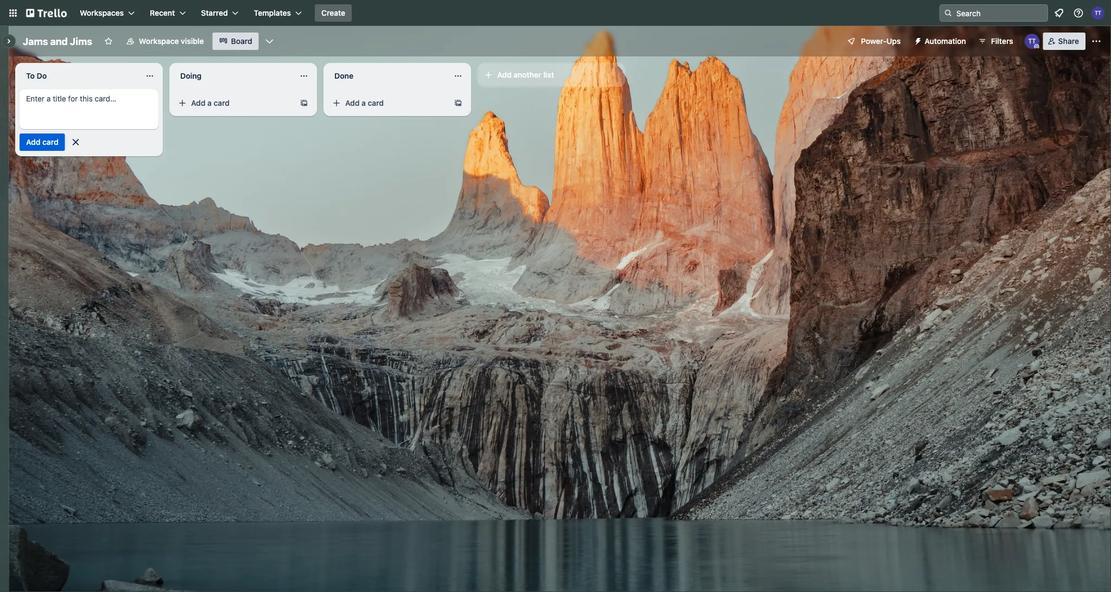 Task type: vqa. For each thing, say whether or not it's contained in the screenshot.
your in the Personal Workflow Board by Diane B. Use this template to manage your everyday workflow.
no



Task type: locate. For each thing, give the bounding box(es) containing it.
card
[[214, 99, 230, 107], [368, 99, 384, 107], [42, 138, 58, 147]]

add a card for done
[[345, 99, 384, 107]]

add a card button down done text field
[[328, 94, 449, 112]]

open information menu image
[[1073, 8, 1084, 18]]

a down done text field
[[362, 99, 366, 107]]

recent button
[[143, 4, 192, 22]]

card down done text field
[[368, 99, 384, 107]]

add a card down doing
[[191, 99, 230, 107]]

ups
[[886, 37, 901, 46]]

1 create from template… image from the left
[[300, 99, 308, 107]]

add a card
[[191, 99, 230, 107], [345, 99, 384, 107]]

customize views image
[[264, 36, 275, 47]]

to do
[[26, 71, 47, 80]]

card for done
[[368, 99, 384, 107]]

templates button
[[247, 4, 308, 22]]

create button
[[315, 4, 352, 22]]

do
[[37, 71, 47, 80]]

power-ups
[[861, 37, 901, 46]]

add down doing
[[191, 99, 205, 107]]

0 horizontal spatial a
[[207, 99, 212, 107]]

0 horizontal spatial add a card
[[191, 99, 230, 107]]

back to home image
[[26, 4, 67, 22]]

primary element
[[0, 0, 1111, 26]]

add a card button for done
[[328, 94, 449, 112]]

1 horizontal spatial add a card
[[345, 99, 384, 107]]

1 add a card from the left
[[191, 99, 230, 107]]

2 add a card from the left
[[345, 99, 384, 107]]

terry turtle (terryturtle) image
[[1025, 34, 1040, 49]]

Enter a title for this card… text field
[[20, 89, 158, 129]]

add a card down the "done"
[[345, 99, 384, 107]]

0 horizontal spatial create from template… image
[[300, 99, 308, 107]]

1 a from the left
[[207, 99, 212, 107]]

create from template… image
[[300, 99, 308, 107], [454, 99, 462, 107]]

add a card for doing
[[191, 99, 230, 107]]

1 horizontal spatial card
[[214, 99, 230, 107]]

1 horizontal spatial create from template… image
[[454, 99, 462, 107]]

create from template… image for done
[[454, 99, 462, 107]]

a down doing text box at the left
[[207, 99, 212, 107]]

a
[[207, 99, 212, 107], [362, 99, 366, 107]]

to
[[26, 71, 35, 80]]

add another list button
[[478, 63, 625, 87]]

2 a from the left
[[362, 99, 366, 107]]

add a card button down doing text box at the left
[[174, 94, 295, 112]]

jams
[[23, 35, 48, 47]]

add left another at the top left
[[497, 70, 512, 79]]

1 horizontal spatial add a card button
[[328, 94, 449, 112]]

card down doing text box at the left
[[214, 99, 230, 107]]

2 horizontal spatial card
[[368, 99, 384, 107]]

share
[[1058, 37, 1079, 46]]

0 horizontal spatial add a card button
[[174, 94, 295, 112]]

add inside button
[[497, 70, 512, 79]]

card left cancel icon at the top
[[42, 138, 58, 147]]

done
[[334, 71, 353, 80]]

add down the "done"
[[345, 99, 360, 107]]

0 horizontal spatial card
[[42, 138, 58, 147]]

star or unstar board image
[[104, 37, 113, 46]]

sm image
[[909, 33, 925, 48]]

templates
[[254, 8, 291, 17]]

board
[[231, 37, 252, 46]]

terry turtle (terryturtle) image
[[1092, 7, 1105, 20]]

2 add a card button from the left
[[328, 94, 449, 112]]

2 create from template… image from the left
[[454, 99, 462, 107]]

add a card button
[[174, 94, 295, 112], [328, 94, 449, 112]]

doing
[[180, 71, 202, 80]]

cancel image
[[70, 137, 81, 148]]

1 add a card button from the left
[[174, 94, 295, 112]]

1 horizontal spatial a
[[362, 99, 366, 107]]

add a card button for doing
[[174, 94, 295, 112]]

show menu image
[[1091, 36, 1102, 47]]

add
[[497, 70, 512, 79], [191, 99, 205, 107], [345, 99, 360, 107], [26, 138, 40, 147]]

0 notifications image
[[1052, 7, 1065, 20]]

add card button
[[20, 134, 65, 151]]

a for done
[[362, 99, 366, 107]]



Task type: describe. For each thing, give the bounding box(es) containing it.
another
[[514, 70, 541, 79]]

add left cancel icon at the top
[[26, 138, 40, 147]]

workspace visible
[[139, 37, 204, 46]]

board link
[[213, 33, 259, 50]]

search image
[[944, 9, 953, 17]]

starred button
[[194, 4, 245, 22]]

add another list
[[497, 70, 554, 79]]

recent
[[150, 8, 175, 17]]

starred
[[201, 8, 228, 17]]

workspaces
[[80, 8, 124, 17]]

To Do text field
[[20, 67, 139, 85]]

list
[[543, 70, 554, 79]]

share button
[[1043, 33, 1086, 50]]

this member is an admin of this board. image
[[1034, 44, 1039, 49]]

add card
[[26, 138, 58, 147]]

jams and jims
[[23, 35, 92, 47]]

power-
[[861, 37, 887, 46]]

automation
[[925, 37, 966, 46]]

and
[[50, 35, 68, 47]]

add for add a card button for doing
[[191, 99, 205, 107]]

switch to… image
[[8, 8, 18, 18]]

Done text field
[[328, 67, 447, 85]]

workspace
[[139, 37, 179, 46]]

Board name text field
[[17, 33, 98, 50]]

workspaces button
[[73, 4, 141, 22]]

visible
[[181, 37, 204, 46]]

power-ups button
[[839, 33, 907, 50]]

Doing text field
[[174, 67, 293, 85]]

create
[[321, 8, 345, 17]]

filters button
[[975, 33, 1016, 50]]

workspace visible button
[[119, 33, 210, 50]]

a for doing
[[207, 99, 212, 107]]

Search field
[[953, 5, 1048, 21]]

add for add a card button related to done
[[345, 99, 360, 107]]

add for add another list button
[[497, 70, 512, 79]]

filters
[[991, 37, 1013, 46]]

automation button
[[909, 33, 973, 50]]

jims
[[70, 35, 92, 47]]

card for doing
[[214, 99, 230, 107]]

create from template… image for doing
[[300, 99, 308, 107]]



